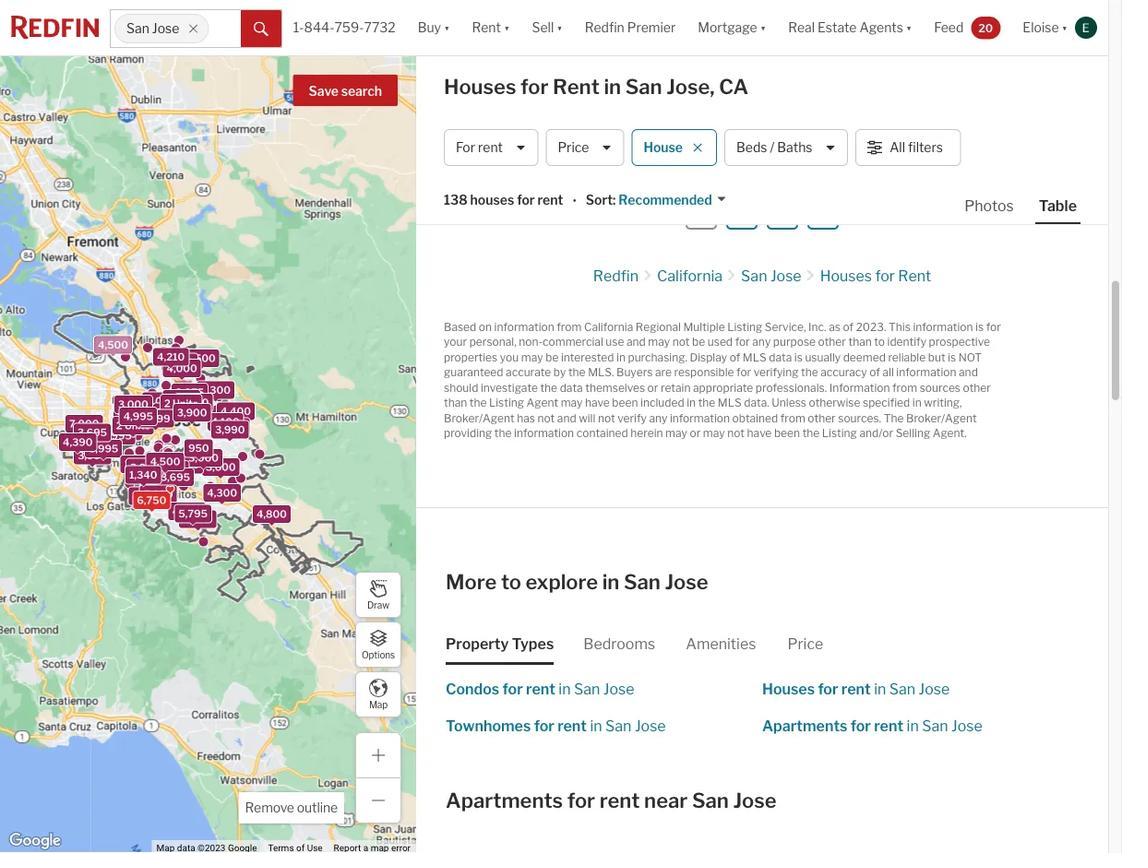 Task type: describe. For each thing, give the bounding box(es) containing it.
1 horizontal spatial 3,695
[[161, 472, 190, 484]]

1 vertical spatial other
[[963, 381, 991, 395]]

for up appropriate
[[737, 366, 752, 379]]

baths inside "button"
[[777, 140, 813, 155]]

as
[[829, 320, 841, 334]]

remove outline
[[245, 801, 338, 816]]

0 vertical spatial 4,100
[[116, 399, 145, 411]]

may up will
[[561, 397, 583, 410]]

condos
[[446, 680, 500, 698]]

$3,990
[[675, 54, 714, 67]]

contained
[[577, 427, 628, 440]]

the right the by
[[569, 366, 586, 379]]

0 horizontal spatial price button
[[546, 129, 624, 166]]

buy ▾ button
[[418, 0, 450, 55]]

not down obtained in the right top of the page
[[728, 427, 745, 440]]

1-844-759-7732 link
[[293, 20, 396, 35]]

/mo for $3,990
[[714, 54, 734, 67]]

to inside based on information from california regional multiple listing service, inc. as of 2023. this information is for your personal, non-commercial use and may not be used for any purpose other than to identify prospective properties you may be interested in purchasing. display of mls data is usually deemed reliable but is not guaranteed accurate by the mls. buyers are responsible for verifying the accuracy of all information and should investigate the data themselves or retain appropriate professionals. information from sources other than the listing agent may have been included in the mls data. unless otherwise specified in writing, broker/agent has not and will not verify any information obtained from other sources. the broker/agent providing the information contained herein may or may not have been the listing and/or selling agent.
[[874, 336, 885, 349]]

and/or
[[860, 427, 894, 440]]

buy ▾
[[418, 20, 450, 35]]

5,795
[[179, 508, 208, 520]]

the up agent
[[540, 381, 558, 395]]

sq.
[[721, 80, 736, 94]]

$1,650 /mo
[[675, 92, 732, 105]]

3,995 down the 7,000
[[89, 443, 118, 455]]

for up 2023. on the top right of page
[[875, 267, 895, 285]]

reliable
[[888, 351, 926, 364]]

not down agent
[[538, 412, 555, 425]]

3,900
[[177, 407, 207, 419]]

of down used
[[730, 351, 741, 364]]

0 vertical spatial 4,300
[[201, 385, 231, 397]]

information down but
[[897, 366, 957, 379]]

0 horizontal spatial and
[[557, 412, 577, 425]]

3,000 up 2,300
[[118, 399, 148, 411]]

1 vertical spatial 4,300
[[207, 487, 237, 499]]

2 vertical spatial 3
[[779, 207, 786, 221]]

3,049
[[124, 459, 154, 471]]

rent inside button
[[478, 140, 503, 155]]

for rent
[[456, 140, 503, 155]]

301
[[460, 92, 480, 105]]

providing
[[444, 427, 492, 440]]

california inside based on information from california regional multiple listing service, inc. as of 2023. this information is for your personal, non-commercial use and may not be used for any purpose other than to identify prospective properties you may be interested in purchasing. display of mls data is usually deemed reliable but is not guaranteed accurate by the mls. buyers are responsible for verifying the accuracy of all information and should investigate the data themselves or retain appropriate professionals. information from sources other than the listing agent may have been included in the mls data. unless otherwise specified in writing, broker/agent has not and will not verify any information obtained from other sources. the broker/agent providing the information contained herein may or may not have been the listing and/or selling agent.
[[584, 320, 633, 334]]

4,390
[[63, 437, 93, 449]]

in for houses for rent in san jose, ca
[[604, 74, 621, 99]]

amenities
[[686, 635, 756, 653]]

identify
[[888, 336, 927, 349]]

15 days
[[978, 54, 1017, 67]]

rayos
[[482, 92, 514, 105]]

4,000
[[167, 363, 197, 375]]

rent for condos for rent in san jose
[[526, 680, 556, 698]]

save search
[[309, 84, 382, 99]]

types
[[512, 635, 554, 653]]

use
[[606, 336, 624, 349]]

0 vertical spatial other
[[818, 336, 846, 349]]

0 vertical spatial from
[[557, 320, 582, 334]]

draw button
[[355, 572, 402, 618]]

1 broker/agent from the left
[[444, 412, 515, 425]]

7732
[[364, 20, 396, 35]]

0 vertical spatial 1
[[593, 92, 598, 105]]

days for 19 days
[[993, 16, 1017, 30]]

for down silverland
[[521, 74, 549, 99]]

2 up 2,099
[[164, 398, 171, 410]]

2,800
[[179, 397, 209, 409]]

personal,
[[470, 336, 517, 349]]

19 days
[[978, 16, 1017, 30]]

in for apartments for rent in san jose
[[907, 717, 919, 735]]

0 vertical spatial listing
[[728, 320, 763, 334]]

1 vertical spatial dr
[[555, 92, 567, 105]]

1 horizontal spatial been
[[774, 427, 800, 440]]

display
[[690, 351, 727, 364]]

rent for townhomes for rent in san jose
[[558, 717, 587, 735]]

138
[[444, 192, 468, 208]]

bedrooms
[[584, 635, 655, 653]]

remove outline button
[[239, 793, 344, 824]]

2,715 sq. ft.
[[717, 62, 753, 94]]

0 horizontal spatial is
[[795, 351, 803, 364]]

may down 'non-'
[[521, 351, 543, 364]]

1 horizontal spatial 4
[[811, 163, 819, 179]]

investigate
[[481, 381, 538, 395]]

all filters button
[[856, 129, 961, 166]]

townhomes for rent in san jose
[[446, 717, 666, 735]]

3,990
[[215, 424, 245, 436]]

2 horizontal spatial listing
[[822, 427, 857, 440]]

1 horizontal spatial units
[[173, 398, 198, 410]]

1 vertical spatial 4,100
[[211, 416, 240, 428]]

recommended
[[619, 192, 712, 208]]

obtained
[[733, 412, 778, 425]]

$4,210 /mo
[[675, 16, 732, 30]]

1-844-759-7732
[[293, 20, 396, 35]]

of left the all
[[870, 366, 880, 379]]

unless
[[772, 397, 807, 410]]

property
[[446, 635, 509, 653]]

2.5 baths
[[677, 62, 706, 94]]

1 inside "link"
[[699, 207, 704, 221]]

information up prospective
[[913, 320, 973, 334]]

4,210
[[157, 351, 185, 363]]

▾ inside dropdown button
[[906, 20, 912, 35]]

information
[[830, 381, 890, 395]]

appropriate
[[693, 381, 753, 395]]

rent ▾ button
[[461, 0, 521, 55]]

2,099
[[141, 413, 170, 425]]

0 vertical spatial baths
[[677, 80, 706, 94]]

information up 'non-'
[[494, 320, 554, 334]]

1 horizontal spatial price button
[[675, 77, 705, 118]]

2 down real estate agents ▾
[[845, 54, 851, 67]]

1 horizontal spatial or
[[690, 427, 701, 440]]

2 broker/agent from the left
[[906, 412, 977, 425]]

may down appropriate
[[703, 427, 725, 440]]

for down townhomes for rent in san jose
[[567, 789, 595, 814]]

feed
[[934, 20, 964, 35]]

you
[[500, 351, 519, 364]]

3,995 down 3,850
[[78, 450, 107, 462]]

photos button
[[961, 196, 1035, 222]]

1,340
[[129, 469, 157, 481]]

house button
[[632, 129, 717, 166]]

for up prospective
[[986, 320, 1001, 334]]

0 vertical spatial data
[[769, 351, 792, 364]]

in left "writing,"
[[913, 397, 922, 410]]

the down appropriate
[[698, 397, 716, 410]]

3,995 down 1,480
[[102, 430, 132, 442]]

are
[[655, 366, 672, 379]]

accuracy
[[821, 366, 867, 379]]

1 vertical spatial data
[[560, 381, 583, 395]]

0 horizontal spatial units
[[125, 420, 150, 432]]

$3,990 /mo
[[675, 54, 734, 67]]

remove house image
[[692, 142, 703, 153]]

1 horizontal spatial than
[[849, 336, 872, 349]]

3 for $4,210 /mo
[[793, 16, 800, 30]]

sell ▾ button
[[521, 0, 574, 55]]

0 vertical spatial be
[[692, 336, 705, 349]]

0 vertical spatial mls
[[743, 351, 767, 364]]

sol
[[536, 92, 552, 105]]

herein
[[631, 427, 663, 440]]

1 horizontal spatial from
[[781, 412, 806, 425]]

may right herein
[[666, 427, 688, 440]]

0 vertical spatial and
[[627, 336, 646, 349]]

price for price element
[[788, 635, 824, 653]]

0 vertical spatial dr
[[544, 54, 556, 67]]

sell ▾ button
[[532, 0, 563, 55]]

for rent button
[[444, 129, 538, 166]]

rent for houses for rent
[[898, 267, 932, 285]]

3,795
[[217, 421, 246, 433]]

prospective
[[929, 336, 990, 349]]

for down condos for rent in san jose
[[534, 717, 555, 735]]

1 vertical spatial have
[[747, 427, 772, 440]]

sort
[[586, 192, 613, 208]]

not down regional
[[673, 336, 690, 349]]

2 horizontal spatial is
[[976, 320, 984, 334]]

rent for houses for rent in san jose
[[842, 680, 871, 698]]

buyers
[[617, 366, 653, 379]]

2 left agents
[[845, 16, 851, 30]]

ft.
[[738, 80, 749, 94]]

3,375
[[175, 387, 204, 399]]

information down appropriate
[[670, 412, 730, 425]]

themselves
[[585, 381, 645, 395]]

1,480
[[117, 406, 145, 418]]

the down should
[[470, 397, 487, 410]]

4,500 up '1,340'
[[150, 456, 180, 468]]

not up contained
[[598, 412, 615, 425]]

of right as
[[843, 320, 854, 334]]

950
[[188, 442, 209, 454]]

0 horizontal spatial or
[[648, 381, 658, 395]]

in down retain
[[687, 397, 696, 410]]

townhomes
[[446, 717, 531, 735]]

del
[[517, 92, 534, 105]]

in down use
[[617, 351, 626, 364]]

4,500 down '1,340'
[[132, 491, 163, 503]]

rent inside dropdown button
[[472, 20, 501, 35]]

based on information from california regional multiple listing service, inc. as of 2023. this information is for your personal, non-commercial use and may not be used for any purpose other than to identify prospective properties you may be interested in purchasing. display of mls data is usually deemed reliable but is not guaranteed accurate by the mls. buyers are responsible for verifying the accuracy of all information and should investigate the data themselves or retain appropriate professionals. information from sources other than the listing agent may have been included in the mls data. unless otherwise specified in writing, broker/agent has not and will not verify any information obtained from other sources. the broker/agent providing the information contained herein may or may not have been the listing and/or selling agent.
[[444, 320, 1001, 440]]

location
[[583, 90, 632, 104]]

1 vertical spatial to
[[501, 570, 521, 595]]

address button
[[460, 77, 507, 118]]

2 right 1 "link" at top right
[[739, 207, 745, 221]]

$4,210
[[675, 16, 711, 30]]

verify
[[618, 412, 647, 425]]

2023.
[[856, 320, 887, 334]]

all filters
[[890, 140, 943, 155]]

redfin link
[[593, 267, 639, 285]]

bedrooms element
[[584, 619, 655, 666]]

redfin premier button
[[574, 0, 687, 55]]

4,650
[[166, 393, 196, 405]]

1 vertical spatial 2 units
[[116, 420, 150, 432]]

4,500 left 4,210
[[98, 339, 128, 351]]

writing,
[[924, 397, 962, 410]]



Task type: locate. For each thing, give the bounding box(es) containing it.
4 ▾ from the left
[[760, 20, 766, 35]]

from
[[557, 320, 582, 334], [893, 381, 918, 395], [781, 412, 806, 425]]

15
[[978, 54, 990, 67]]

for down price element
[[818, 680, 839, 698]]

property types element
[[446, 619, 554, 666]]

rent for apartments for rent near san jose
[[600, 789, 640, 814]]

/mo for $4,210
[[711, 16, 732, 30]]

california
[[657, 267, 723, 285], [584, 320, 633, 334]]

rent down condos for rent in san jose
[[558, 717, 587, 735]]

▾ left "user photo"
[[1062, 20, 1068, 35]]

houses
[[444, 74, 516, 99], [820, 267, 872, 285], [762, 680, 815, 698]]

to right more
[[501, 570, 521, 595]]

eloise ▾
[[1023, 20, 1068, 35]]

the down usually
[[801, 366, 818, 379]]

1 horizontal spatial baths
[[777, 140, 813, 155]]

0 horizontal spatial have
[[585, 397, 610, 410]]

3 ▾ from the left
[[557, 20, 563, 35]]

price down 2.5
[[675, 90, 705, 104]]

0 vertical spatial 3
[[793, 16, 800, 30]]

3,000 up 2,099
[[146, 396, 176, 408]]

remove san jose image
[[188, 23, 199, 34]]

844-
[[304, 20, 335, 35]]

3,000 down 3,990
[[188, 452, 219, 464]]

from up 'commercial'
[[557, 320, 582, 334]]

rent right "sol"
[[553, 74, 600, 99]]

0 vertical spatial days
[[993, 16, 1017, 30]]

jose
[[605, 16, 629, 30], [152, 21, 179, 36], [605, 54, 629, 67], [605, 92, 629, 105], [771, 267, 802, 285], [665, 570, 709, 595], [603, 680, 635, 698], [919, 680, 950, 698], [635, 717, 666, 735], [952, 717, 983, 735], [733, 789, 777, 814]]

mortgage
[[698, 20, 758, 35]]

1 vertical spatial apartments
[[446, 789, 563, 814]]

1 vertical spatial 1
[[787, 163, 793, 179]]

1 horizontal spatial california
[[657, 267, 723, 285]]

apartments
[[762, 717, 848, 735], [446, 789, 563, 814]]

in for townhomes for rent in san jose
[[590, 717, 602, 735]]

2 vertical spatial 1
[[699, 207, 704, 221]]

mls up verifying
[[743, 351, 767, 364]]

1 horizontal spatial be
[[692, 336, 705, 349]]

search
[[341, 84, 382, 99]]

user photo image
[[1075, 17, 1097, 39]]

1,838
[[896, 16, 925, 30]]

redfin up use
[[593, 267, 639, 285]]

california up use
[[584, 320, 633, 334]]

verifying
[[754, 366, 799, 379]]

of right page
[[796, 163, 808, 179]]

1 vertical spatial 3,695
[[161, 472, 190, 484]]

1 vertical spatial houses
[[820, 267, 872, 285]]

ca
[[719, 74, 749, 99]]

houses for houses for rent in san jose, ca
[[444, 74, 516, 99]]

than down should
[[444, 397, 467, 410]]

▾ for rent ▾
[[504, 20, 510, 35]]

7,000
[[69, 418, 99, 430]]

purchasing.
[[628, 351, 688, 364]]

for inside 138 houses for rent •
[[517, 192, 535, 208]]

page
[[754, 163, 784, 179]]

1 vertical spatial been
[[774, 427, 800, 440]]

4,100 up 2,300
[[116, 399, 145, 411]]

heading
[[453, 64, 603, 112]]

or right herein
[[690, 427, 701, 440]]

2 days from the top
[[993, 54, 1017, 67]]

favorite this home image for 15 days
[[1062, 48, 1084, 70]]

0 horizontal spatial 1
[[593, 92, 598, 105]]

been up verify
[[612, 397, 638, 410]]

4,500 up 5,200
[[155, 464, 185, 476]]

1 vertical spatial price button
[[546, 129, 624, 166]]

real estate agents ▾ link
[[788, 0, 912, 55]]

may down regional
[[648, 336, 670, 349]]

rent
[[478, 140, 503, 155], [538, 192, 563, 208], [526, 680, 556, 698], [842, 680, 871, 698], [558, 717, 587, 735], [874, 717, 904, 735], [600, 789, 640, 814]]

/mo for $1,650
[[712, 92, 732, 105]]

redfin for redfin premier
[[585, 20, 625, 35]]

1,900
[[190, 387, 219, 399]]

4 left 2.5
[[650, 62, 659, 79]]

deemed
[[843, 351, 886, 364]]

used
[[708, 336, 733, 349]]

apartments for apartments for rent near san jose
[[446, 789, 563, 814]]

1-
[[293, 20, 304, 35]]

4,300 up the 2,800
[[201, 385, 231, 397]]

1 ▾ from the left
[[444, 20, 450, 35]]

redfin premier
[[585, 20, 676, 35]]

3 down real
[[793, 54, 800, 67]]

0 horizontal spatial broker/agent
[[444, 412, 515, 425]]

favorite this home image down "user photo"
[[1062, 48, 1084, 70]]

1 vertical spatial favorite this home image
[[1062, 48, 1084, 70]]

houses for rent in san jose
[[762, 680, 950, 698]]

rent left •
[[538, 192, 563, 208]]

1 horizontal spatial 1
[[699, 207, 704, 221]]

other down "otherwise"
[[808, 412, 836, 425]]

interested
[[561, 351, 614, 364]]

0 vertical spatial or
[[648, 381, 658, 395]]

0 horizontal spatial 2 units
[[116, 420, 150, 432]]

0 horizontal spatial mls
[[718, 397, 742, 410]]

commercial
[[543, 336, 603, 349]]

beds left /
[[737, 140, 768, 155]]

1 horizontal spatial and
[[627, 336, 646, 349]]

▾ for mortgage ▾
[[760, 20, 766, 35]]

days right 19
[[993, 16, 1017, 30]]

viewing
[[703, 163, 751, 179]]

san jose
[[126, 21, 179, 36], [583, 54, 629, 67], [583, 92, 629, 105], [741, 267, 802, 285]]

viewing page 1 of 4
[[703, 163, 819, 179]]

in for houses for rent in san jose
[[874, 680, 886, 698]]

favorite this home image
[[1062, 10, 1084, 32], [1062, 48, 1084, 70]]

other down not
[[963, 381, 991, 395]]

1 vertical spatial or
[[690, 427, 701, 440]]

options button
[[355, 622, 402, 668]]

houses
[[470, 192, 514, 208]]

premier
[[627, 20, 676, 35]]

submit search image
[[254, 22, 268, 37]]

houses down 2959
[[444, 74, 516, 99]]

2959 silverland dr
[[460, 54, 556, 67]]

guaranteed
[[444, 366, 504, 379]]

houses for houses for rent
[[820, 267, 872, 285]]

the down unless
[[803, 427, 820, 440]]

regional
[[636, 320, 681, 334]]

or up included
[[648, 381, 658, 395]]

redfin left premier on the right top
[[585, 20, 625, 35]]

cir
[[572, 16, 586, 30]]

location button
[[583, 77, 632, 118]]

real estate agents ▾ button
[[777, 0, 923, 55]]

4 inside the 4 beds
[[650, 62, 659, 79]]

to down 2023. on the top right of page
[[874, 336, 885, 349]]

3,255
[[130, 462, 159, 474]]

apartments for apartments for rent in san jose
[[762, 717, 848, 735]]

2 horizontal spatial rent
[[898, 267, 932, 285]]

0 vertical spatial 4
[[650, 62, 659, 79]]

for right the condos
[[503, 680, 523, 698]]

3,695 left 2,300
[[77, 427, 107, 439]]

google image
[[5, 830, 66, 854]]

301 rayos del sol dr unit 1
[[460, 92, 598, 105]]

/mo
[[711, 16, 732, 30], [714, 54, 734, 67], [712, 92, 732, 105]]

2 horizontal spatial and
[[959, 366, 978, 379]]

2
[[845, 16, 851, 30], [845, 54, 851, 67], [739, 207, 745, 221], [164, 398, 171, 410], [116, 420, 122, 432]]

rent right the for
[[478, 140, 503, 155]]

0 vertical spatial houses
[[444, 74, 516, 99]]

days right the 15
[[993, 54, 1017, 67]]

1 vertical spatial /mo
[[714, 54, 734, 67]]

▾ right 2653
[[504, 20, 510, 35]]

1 horizontal spatial beds
[[737, 140, 768, 155]]

beds inside "button"
[[737, 140, 768, 155]]

for right houses
[[517, 192, 535, 208]]

san jose link
[[741, 267, 802, 285]]

2 vertical spatial houses
[[762, 680, 815, 698]]

and down not
[[959, 366, 978, 379]]

rent for houses for rent in san jose, ca
[[553, 74, 600, 99]]

dr right "sol"
[[555, 92, 567, 105]]

2 horizontal spatial from
[[893, 381, 918, 395]]

professionals.
[[756, 381, 827, 395]]

days for 15 days
[[993, 54, 1017, 67]]

0 vertical spatial /mo
[[711, 16, 732, 30]]

of
[[796, 163, 808, 179], [843, 320, 854, 334], [730, 351, 741, 364], [870, 366, 880, 379]]

apartments down townhomes
[[446, 789, 563, 814]]

broker/agent down "writing,"
[[906, 412, 977, 425]]

listing down sources.
[[822, 427, 857, 440]]

price for price button to the right
[[675, 90, 705, 104]]

1 vertical spatial any
[[649, 412, 668, 425]]

0 vertical spatial california
[[657, 267, 723, 285]]

in down condos for rent in san jose
[[590, 717, 602, 735]]

0 horizontal spatial any
[[649, 412, 668, 425]]

2 vertical spatial other
[[808, 412, 836, 425]]

0 horizontal spatial be
[[546, 351, 559, 364]]

1 favorite this home image from the top
[[1062, 10, 1084, 32]]

None search field
[[209, 10, 241, 47]]

in up townhomes for rent in san jose
[[559, 680, 571, 698]]

1 horizontal spatial listing
[[728, 320, 763, 334]]

rent up townhomes for rent in san jose
[[526, 680, 556, 698]]

2 horizontal spatial price
[[788, 635, 824, 653]]

0 horizontal spatial california
[[584, 320, 633, 334]]

0 horizontal spatial than
[[444, 397, 467, 410]]

for right used
[[735, 336, 750, 349]]

1 horizontal spatial apartments
[[762, 717, 848, 735]]

0 vertical spatial beds
[[642, 80, 667, 94]]

sort :
[[586, 192, 616, 208]]

1 horizontal spatial rent
[[553, 74, 600, 99]]

1 vertical spatial listing
[[489, 397, 524, 410]]

1 horizontal spatial price
[[675, 90, 705, 104]]

be
[[692, 336, 705, 349], [546, 351, 559, 364]]

redfin inside "button"
[[585, 20, 625, 35]]

and right use
[[627, 336, 646, 349]]

2653
[[460, 16, 488, 30]]

1 horizontal spatial houses
[[762, 680, 815, 698]]

rent for apartments for rent in san jose
[[874, 717, 904, 735]]

than
[[849, 336, 872, 349], [444, 397, 467, 410]]

0 vertical spatial price button
[[675, 77, 705, 118]]

0 horizontal spatial beds
[[642, 80, 667, 94]]

jose,
[[667, 74, 715, 99]]

3,695 down 4,250
[[161, 472, 190, 484]]

the
[[569, 366, 586, 379], [801, 366, 818, 379], [540, 381, 558, 395], [470, 397, 487, 410], [698, 397, 716, 410], [495, 427, 512, 440], [803, 427, 820, 440]]

1 vertical spatial price
[[558, 140, 589, 155]]

dr
[[544, 54, 556, 67], [555, 92, 567, 105]]

1 vertical spatial california
[[584, 320, 633, 334]]

not
[[673, 336, 690, 349], [538, 412, 555, 425], [598, 412, 615, 425], [728, 427, 745, 440]]

0 vertical spatial been
[[612, 397, 638, 410]]

apartments for rent in san jose
[[762, 717, 983, 735]]

1 horizontal spatial 2 units
[[164, 398, 198, 410]]

information
[[494, 320, 554, 334], [913, 320, 973, 334], [897, 366, 957, 379], [670, 412, 730, 425], [514, 427, 574, 440]]

days
[[993, 16, 1017, 30], [993, 54, 1017, 67]]

0 vertical spatial units
[[173, 398, 198, 410]]

is up prospective
[[976, 320, 984, 334]]

1 horizontal spatial 4,100
[[211, 416, 240, 428]]

rent up the apartments for rent in san jose
[[842, 680, 871, 698]]

in for more to explore in san jose
[[602, 570, 620, 595]]

have up will
[[585, 397, 610, 410]]

1 vertical spatial beds
[[737, 140, 768, 155]]

3,995
[[102, 430, 132, 442], [89, 443, 118, 455], [78, 450, 107, 462]]

and left will
[[557, 412, 577, 425]]

0 horizontal spatial listing
[[489, 397, 524, 410]]

2 vertical spatial and
[[557, 412, 577, 425]]

price down unit
[[558, 140, 589, 155]]

5,200
[[143, 489, 173, 501]]

0 vertical spatial have
[[585, 397, 610, 410]]

2 horizontal spatial 1
[[787, 163, 793, 179]]

eloise
[[1023, 20, 1059, 35]]

mortgage ▾ button
[[698, 0, 766, 55]]

1 vertical spatial be
[[546, 351, 559, 364]]

otherwise
[[809, 397, 861, 410]]

4,100 right the 3,900
[[211, 416, 240, 428]]

3 right 2 link
[[779, 207, 786, 221]]

rent down houses for rent in san jose
[[874, 717, 904, 735]]

non-
[[519, 336, 543, 349]]

4,800
[[257, 508, 287, 520]]

4
[[650, 62, 659, 79], [811, 163, 819, 179]]

agent
[[527, 397, 558, 410]]

rent inside 138 houses for rent •
[[538, 192, 563, 208]]

3,850
[[83, 437, 113, 449]]

price element
[[788, 619, 824, 666]]

0 horizontal spatial baths
[[677, 80, 706, 94]]

2 favorite this home image from the top
[[1062, 48, 1084, 70]]

0 vertical spatial 2 units
[[164, 398, 198, 410]]

2 vertical spatial listing
[[822, 427, 857, 440]]

be down the multiple
[[692, 336, 705, 349]]

broker/agent up providing
[[444, 412, 515, 425]]

4,400
[[221, 406, 251, 418]]

price inside button
[[558, 140, 589, 155]]

table button
[[1035, 196, 1081, 224]]

in up the apartments for rent in san jose
[[874, 680, 886, 698]]

1 vertical spatial 3
[[793, 54, 800, 67]]

▾ for sell ▾
[[557, 20, 563, 35]]

amenities element
[[686, 619, 756, 666]]

2 horizontal spatial houses
[[820, 267, 872, 285]]

1 horizontal spatial is
[[948, 351, 956, 364]]

included
[[641, 397, 685, 410]]

in for condos for rent in san jose
[[559, 680, 571, 698]]

1 days from the top
[[993, 16, 1017, 30]]

6,750
[[137, 495, 166, 507]]

california link
[[657, 267, 723, 285]]

any down service,
[[753, 336, 771, 349]]

california up the multiple
[[657, 267, 723, 285]]

0 horizontal spatial 3,695
[[77, 427, 107, 439]]

1,600
[[165, 357, 194, 369]]

estate
[[818, 20, 857, 35]]

2 vertical spatial price
[[788, 635, 824, 653]]

is right but
[[948, 351, 956, 364]]

0 horizontal spatial houses
[[444, 74, 516, 99]]

1 horizontal spatial mls
[[743, 351, 767, 364]]

for down houses for rent in san jose
[[851, 717, 871, 735]]

2959
[[460, 54, 489, 67]]

houses for rent in san jose, ca
[[444, 74, 749, 99]]

is down purpose
[[795, 351, 803, 364]]

houses down price element
[[762, 680, 815, 698]]

0 vertical spatial price
[[675, 90, 705, 104]]

the right providing
[[495, 427, 512, 440]]

mls down appropriate
[[718, 397, 742, 410]]

2 down 1,480
[[116, 420, 122, 432]]

1 right page
[[787, 163, 793, 179]]

0 horizontal spatial rent
[[472, 20, 501, 35]]

redfin for redfin
[[593, 267, 639, 285]]

3 left 'estate'
[[793, 16, 800, 30]]

properties
[[444, 351, 498, 364]]

real
[[788, 20, 815, 35]]

remove
[[245, 801, 294, 816]]

1 horizontal spatial any
[[753, 336, 771, 349]]

2 ▾ from the left
[[504, 20, 510, 35]]

1 vertical spatial units
[[125, 420, 150, 432]]

5 ▾ from the left
[[906, 20, 912, 35]]

the
[[884, 412, 904, 425]]

1 horizontal spatial broker/agent
[[906, 412, 977, 425]]

3 for $3,990 /mo
[[793, 54, 800, 67]]

▾ for buy ▾
[[444, 20, 450, 35]]

1 vertical spatial baths
[[777, 140, 813, 155]]

mls
[[743, 351, 767, 364], [718, 397, 742, 410]]

1 horizontal spatial to
[[874, 336, 885, 349]]

1 vertical spatial mls
[[718, 397, 742, 410]]

price button
[[675, 77, 705, 118], [546, 129, 624, 166]]

photo of 1571 oak canyon dr, san jose, ca 95120 image
[[444, 0, 762, 117]]

favorite this home image for 19 days
[[1062, 10, 1084, 32]]

house
[[644, 140, 683, 155]]

6 ▾ from the left
[[1062, 20, 1068, 35]]

0 horizontal spatial to
[[501, 570, 521, 595]]

1 vertical spatial rent
[[553, 74, 600, 99]]

information down has
[[514, 427, 574, 440]]

or
[[648, 381, 658, 395], [690, 427, 701, 440]]

1 vertical spatial and
[[959, 366, 978, 379]]

▾ for eloise ▾
[[1062, 20, 1068, 35]]

from down the all
[[893, 381, 918, 395]]

0 vertical spatial redfin
[[585, 20, 625, 35]]

0 horizontal spatial 4,100
[[116, 399, 145, 411]]

address
[[460, 90, 507, 104]]

1 left 2 link
[[699, 207, 704, 221]]

map region
[[0, 0, 564, 854]]

1 vertical spatial than
[[444, 397, 467, 410]]



Task type: vqa. For each thing, say whether or not it's contained in the screenshot.
$577,000
no



